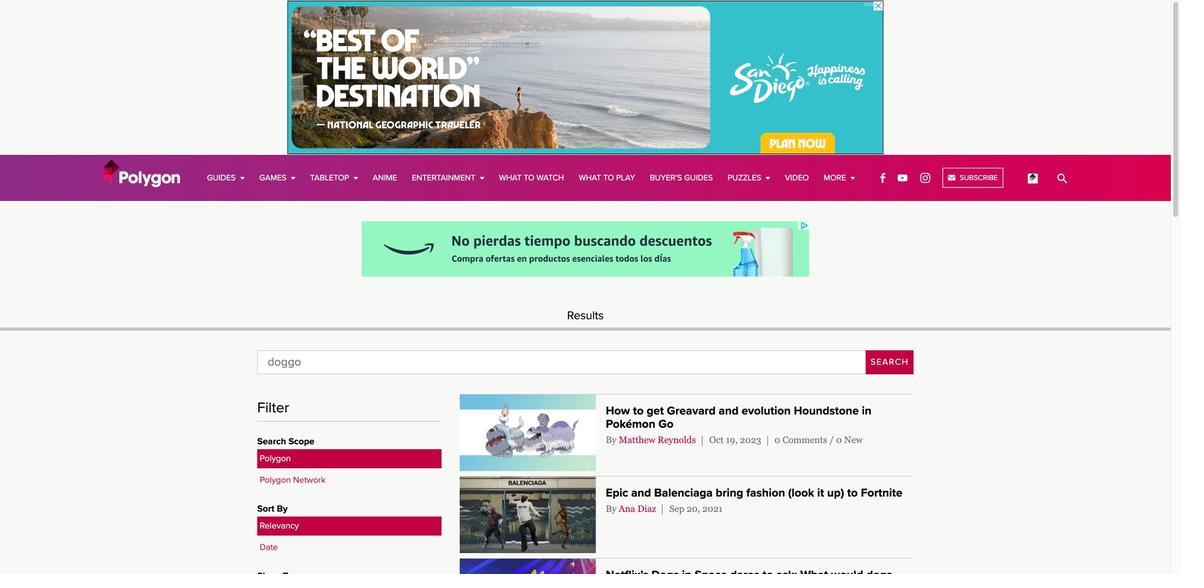 Task type: locate. For each thing, give the bounding box(es) containing it.
advertisement element
[[287, 1, 884, 154], [362, 221, 809, 277]]

a pug from fortnite wearing a white hoodie in front of a balenciaga storefront image
[[460, 477, 596, 553]]

0 vertical spatial advertisement element
[[287, 1, 884, 154]]

a dog fearlessly stepping foot on a new planet image
[[460, 559, 596, 574]]

doggo field
[[257, 350, 866, 374]]

1 vertical spatial advertisement element
[[362, 221, 809, 277]]



Task type: vqa. For each thing, say whether or not it's contained in the screenshot.
sucked
no



Task type: describe. For each thing, give the bounding box(es) containing it.
pokémon greavard and houndstone image
[[460, 394, 596, 471]]



